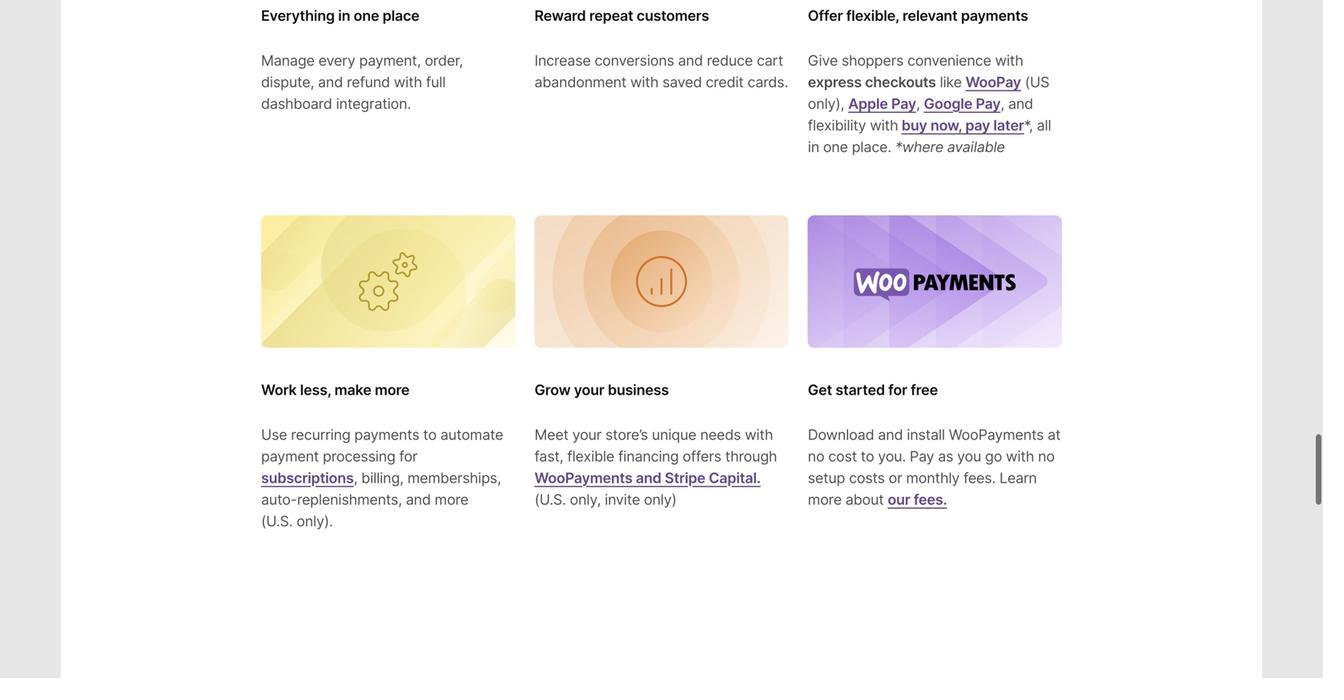 Task type: locate. For each thing, give the bounding box(es) containing it.
grow your business
[[535, 381, 669, 399]]

everything in one place
[[261, 7, 419, 24]]

and up *,
[[1009, 95, 1033, 113]]

, up later
[[1001, 95, 1005, 113]]

pay inside the download and install woopayments at no cost to you. pay as you go with no setup costs or monthly fees. learn more about
[[910, 448, 934, 465]]

fees.
[[964, 469, 996, 487], [914, 491, 947, 509]]

more down setup at the right
[[808, 491, 842, 509]]

1 horizontal spatial one
[[823, 138, 848, 156]]

0 vertical spatial your
[[574, 381, 605, 399]]

0 horizontal spatial no
[[808, 448, 825, 465]]

give shoppers convenience with express checkouts like woopay
[[808, 52, 1024, 91]]

0 vertical spatial to
[[423, 426, 437, 444]]

1 horizontal spatial woopayments
[[949, 426, 1044, 444]]

google
[[924, 95, 973, 113]]

apple pay , google pay
[[848, 95, 1001, 113]]

0 vertical spatial fees.
[[964, 469, 996, 487]]

and inside the , billing, memberships, auto-replenishments, and more (u.s. only).
[[406, 491, 431, 509]]

fast,
[[535, 448, 564, 465]]

to left 'automate'
[[423, 426, 437, 444]]

payment,
[[359, 52, 421, 69]]

,
[[916, 95, 920, 113], [1001, 95, 1005, 113], [354, 469, 358, 487]]

one down flexibility
[[823, 138, 848, 156]]

, inside the , billing, memberships, auto-replenishments, and more (u.s. only).
[[354, 469, 358, 487]]

your up flexible
[[573, 426, 602, 444]]

2 horizontal spatial ,
[[1001, 95, 1005, 113]]

fees. down monthly
[[914, 491, 947, 509]]

with up woopay link
[[995, 52, 1024, 69]]

for left the free
[[889, 381, 908, 399]]

with down apple pay link
[[870, 117, 898, 134]]

no up setup at the right
[[808, 448, 825, 465]]

0 horizontal spatial in
[[338, 7, 350, 24]]

more right make
[[375, 381, 410, 399]]

in up every
[[338, 7, 350, 24]]

in
[[338, 7, 350, 24], [808, 138, 820, 156]]

*,
[[1024, 117, 1033, 134]]

1 vertical spatial payments
[[354, 426, 419, 444]]

your inside "meet your store's unique needs with fast, flexible financing offers through woopayments and stripe capital. (u.s. only, invite only)"
[[573, 426, 602, 444]]

convenience
[[908, 52, 992, 69]]

use
[[261, 426, 287, 444]]

work less, make more
[[261, 381, 410, 399]]

your
[[574, 381, 605, 399], [573, 426, 602, 444]]

1 horizontal spatial no
[[1038, 448, 1055, 465]]

shoppers
[[842, 52, 904, 69]]

abandonment
[[535, 73, 627, 91]]

for inside use recurring payments to automate payment processing for subscriptions
[[399, 448, 418, 465]]

1 vertical spatial woopayments
[[535, 469, 633, 487]]

for up the billing,
[[399, 448, 418, 465]]

in inside *, all in one place.
[[808, 138, 820, 156]]

1 horizontal spatial for
[[889, 381, 908, 399]]

place.
[[852, 138, 892, 156]]

0 horizontal spatial payments
[[354, 426, 419, 444]]

repeat
[[589, 7, 633, 24]]

auto-
[[261, 491, 297, 509]]

1 horizontal spatial payments
[[961, 7, 1028, 24]]

and down memberships,
[[406, 491, 431, 509]]

and inside the 'increase conversions and reduce cart abandonment with saved credit cards.'
[[678, 52, 703, 69]]

offer
[[808, 7, 843, 24]]

invite
[[605, 491, 640, 509]]

woopayments up only,
[[535, 469, 633, 487]]

reward repeat customers
[[535, 7, 709, 24]]

, inside , and flexibility with
[[1001, 95, 1005, 113]]

saved
[[663, 73, 702, 91]]

fees. down the you
[[964, 469, 996, 487]]

credit
[[706, 73, 744, 91]]

store's
[[606, 426, 648, 444]]

2 no from the left
[[1038, 448, 1055, 465]]

make
[[335, 381, 371, 399]]

payments up convenience
[[961, 7, 1028, 24]]

less,
[[300, 381, 331, 399]]

with
[[995, 52, 1024, 69], [394, 73, 422, 91], [630, 73, 659, 91], [870, 117, 898, 134], [745, 426, 773, 444], [1006, 448, 1034, 465]]

and up the "saved"
[[678, 52, 703, 69]]

(us only),
[[808, 73, 1050, 113]]

, down processing
[[354, 469, 358, 487]]

get started for free
[[808, 381, 938, 399]]

no
[[808, 448, 825, 465], [1038, 448, 1055, 465]]

0 vertical spatial one
[[354, 7, 379, 24]]

1 horizontal spatial more
[[435, 491, 469, 509]]

0 horizontal spatial fees.
[[914, 491, 947, 509]]

0 horizontal spatial to
[[423, 426, 437, 444]]

to inside the download and install woopayments at no cost to you. pay as you go with no setup costs or monthly fees. learn more about
[[861, 448, 874, 465]]

increase conversions and reduce cart abandonment with saved credit cards.
[[535, 52, 788, 91]]

woopayments up go
[[949, 426, 1044, 444]]

meet your store's unique needs with fast, flexible financing offers through woopayments and stripe capital. (u.s. only, invite only)
[[535, 426, 777, 509]]

1 horizontal spatial ,
[[916, 95, 920, 113]]

subscriptions link
[[261, 469, 354, 487]]

your right the grow at the left bottom of page
[[574, 381, 605, 399]]

0 horizontal spatial more
[[375, 381, 410, 399]]

and inside manage every payment, order, dispute, and refund with full dashboard integration.
[[318, 73, 343, 91]]

, up the buy on the right of page
[[916, 95, 920, 113]]

with inside the 'increase conversions and reduce cart abandonment with saved credit cards.'
[[630, 73, 659, 91]]

1 vertical spatial one
[[823, 138, 848, 156]]

use recurring payments to automate payment processing for subscriptions
[[261, 426, 503, 487]]

and
[[678, 52, 703, 69], [318, 73, 343, 91], [1009, 95, 1033, 113], [878, 426, 903, 444], [636, 469, 662, 487], [406, 491, 431, 509]]

0 horizontal spatial woopayments
[[535, 469, 633, 487]]

cart
[[757, 52, 783, 69]]

1 vertical spatial to
[[861, 448, 874, 465]]

manage every payment, order, dispute, and refund with full dashboard integration.
[[261, 52, 463, 113]]

in down flexibility
[[808, 138, 820, 156]]

processing
[[323, 448, 396, 465]]

to up costs
[[861, 448, 874, 465]]

0 vertical spatial woopayments
[[949, 426, 1044, 444]]

payments
[[961, 7, 1028, 24], [354, 426, 419, 444]]

and up 'dashboard integration.'
[[318, 73, 343, 91]]

your for grow
[[574, 381, 605, 399]]

you
[[957, 448, 981, 465]]

woopayments inside "meet your store's unique needs with fast, flexible financing offers through woopayments and stripe capital. (u.s. only, invite only)"
[[535, 469, 633, 487]]

1 horizontal spatial to
[[861, 448, 874, 465]]

download and install woopayments at no cost to you. pay as you go with no setup costs or monthly fees. learn more about
[[808, 426, 1061, 509]]

, billing, memberships, auto-replenishments, and more (u.s. only).
[[261, 469, 501, 530]]

buy now, pay later
[[902, 117, 1024, 134]]

started
[[836, 381, 885, 399]]

offer flexible, relevant payments
[[808, 7, 1028, 24]]

more
[[375, 381, 410, 399], [435, 491, 469, 509], [808, 491, 842, 509]]

financing
[[618, 448, 679, 465]]

with up learn
[[1006, 448, 1034, 465]]

(u.s.
[[535, 491, 566, 509]]

2 horizontal spatial more
[[808, 491, 842, 509]]

woopayments inside the download and install woopayments at no cost to you. pay as you go with no setup costs or monthly fees. learn more about
[[949, 426, 1044, 444]]

and inside "meet your store's unique needs with fast, flexible financing offers through woopayments and stripe capital. (u.s. only, invite only)"
[[636, 469, 662, 487]]

one left the place
[[354, 7, 379, 24]]

more inside the download and install woopayments at no cost to you. pay as you go with no setup costs or monthly fees. learn more about
[[808, 491, 842, 509]]

1 vertical spatial for
[[399, 448, 418, 465]]

payments up processing
[[354, 426, 419, 444]]

pay
[[892, 95, 916, 113], [976, 95, 1001, 113], [910, 448, 934, 465]]

1 horizontal spatial in
[[808, 138, 820, 156]]

with up 'through' at the right bottom of page
[[745, 426, 773, 444]]

with left full
[[394, 73, 422, 91]]

flexibility
[[808, 117, 866, 134]]

google pay link
[[924, 95, 1001, 113]]

buy
[[902, 117, 927, 134]]

one
[[354, 7, 379, 24], [823, 138, 848, 156]]

and up you.
[[878, 426, 903, 444]]

more down memberships,
[[435, 491, 469, 509]]

pay down install
[[910, 448, 934, 465]]

1 horizontal spatial fees.
[[964, 469, 996, 487]]

1 vertical spatial in
[[808, 138, 820, 156]]

increase
[[535, 52, 591, 69]]

no down 'at'
[[1038, 448, 1055, 465]]

0 vertical spatial for
[[889, 381, 908, 399]]

0 horizontal spatial ,
[[354, 469, 358, 487]]

0 horizontal spatial for
[[399, 448, 418, 465]]

and down financing
[[636, 469, 662, 487]]

cost
[[829, 448, 857, 465]]

with down conversions
[[630, 73, 659, 91]]

*, all in one place.
[[808, 117, 1052, 156]]

1 vertical spatial your
[[573, 426, 602, 444]]



Task type: describe. For each thing, give the bounding box(es) containing it.
1 no from the left
[[808, 448, 825, 465]]

needs
[[700, 426, 741, 444]]

work
[[261, 381, 297, 399]]

all
[[1037, 117, 1052, 134]]

and inside the download and install woopayments at no cost to you. pay as you go with no setup costs or monthly fees. learn more about
[[878, 426, 903, 444]]

fees. inside the download and install woopayments at no cost to you. pay as you go with no setup costs or monthly fees. learn more about
[[964, 469, 996, 487]]

flexible,
[[846, 7, 899, 24]]

with inside the download and install woopayments at no cost to you. pay as you go with no setup costs or monthly fees. learn more about
[[1006, 448, 1034, 465]]

0 vertical spatial payments
[[961, 7, 1028, 24]]

place
[[383, 7, 419, 24]]

order,
[[425, 52, 463, 69]]

unique
[[652, 426, 697, 444]]

with inside give shoppers convenience with express checkouts like woopay
[[995, 52, 1024, 69]]

our fees. link
[[888, 491, 947, 509]]

memberships,
[[408, 469, 501, 487]]

to inside use recurring payments to automate payment processing for subscriptions
[[423, 426, 437, 444]]

express
[[808, 73, 862, 91]]

go
[[985, 448, 1002, 465]]

dashboard integration.
[[261, 95, 411, 113]]

with inside "meet your store's unique needs with fast, flexible financing offers through woopayments and stripe capital. (u.s. only, invite only)"
[[745, 426, 773, 444]]

payments inside use recurring payments to automate payment processing for subscriptions
[[354, 426, 419, 444]]

billing,
[[361, 469, 404, 487]]

, and flexibility with
[[808, 95, 1033, 134]]

woopay link
[[966, 73, 1021, 91]]

buy now, pay later link
[[902, 117, 1024, 134]]

only,
[[570, 491, 601, 509]]

(u.s. only).
[[261, 513, 333, 530]]

or
[[889, 469, 902, 487]]

you.
[[878, 448, 906, 465]]

cards.
[[748, 73, 788, 91]]

at
[[1048, 426, 1061, 444]]

grow
[[535, 381, 571, 399]]

monthly
[[906, 469, 960, 487]]

recurring
[[291, 426, 351, 444]]

install
[[907, 426, 945, 444]]

free
[[911, 381, 938, 399]]

capital.
[[709, 469, 761, 487]]

relevant
[[903, 7, 958, 24]]

now,
[[931, 117, 962, 134]]

our fees.
[[888, 491, 947, 509]]

one inside *, all in one place.
[[823, 138, 848, 156]]

download
[[808, 426, 874, 444]]

learn
[[1000, 469, 1037, 487]]

reward
[[535, 7, 586, 24]]

as
[[938, 448, 954, 465]]

stripe
[[665, 469, 706, 487]]

flexible
[[567, 448, 615, 465]]

, for memberships,
[[354, 469, 358, 487]]

payment
[[261, 448, 319, 465]]

pay down woopay
[[976, 95, 1001, 113]]

conversions
[[595, 52, 674, 69]]

available
[[948, 138, 1005, 156]]

dispute,
[[261, 73, 314, 91]]

woopay
[[966, 73, 1021, 91]]

apple
[[848, 95, 888, 113]]

business
[[608, 381, 669, 399]]

and inside , and flexibility with
[[1009, 95, 1033, 113]]

give
[[808, 52, 838, 69]]

checkouts
[[865, 73, 936, 91]]

, for flexibility
[[1001, 95, 1005, 113]]

everything
[[261, 7, 335, 24]]

automate
[[441, 426, 503, 444]]

*where
[[895, 138, 944, 156]]

with inside manage every payment, order, dispute, and refund with full dashboard integration.
[[394, 73, 422, 91]]

every
[[319, 52, 355, 69]]

reduce
[[707, 52, 753, 69]]

only),
[[808, 95, 845, 113]]

our
[[888, 491, 911, 509]]

about
[[846, 491, 884, 509]]

0 vertical spatial in
[[338, 7, 350, 24]]

more inside the , billing, memberships, auto-replenishments, and more (u.s. only).
[[435, 491, 469, 509]]

*where available
[[895, 138, 1005, 156]]

with inside , and flexibility with
[[870, 117, 898, 134]]

refund
[[347, 73, 390, 91]]

subscriptions
[[261, 469, 354, 487]]

only)
[[644, 491, 677, 509]]

pay down checkouts
[[892, 95, 916, 113]]

1 vertical spatial fees.
[[914, 491, 947, 509]]

0 horizontal spatial one
[[354, 7, 379, 24]]

(us
[[1025, 73, 1050, 91]]

pay
[[966, 117, 990, 134]]

full
[[426, 73, 446, 91]]

customers
[[637, 7, 709, 24]]

your for meet
[[573, 426, 602, 444]]

apple pay link
[[848, 95, 916, 113]]

offers
[[683, 448, 722, 465]]

replenishments,
[[297, 491, 402, 509]]



Task type: vqa. For each thing, say whether or not it's contained in the screenshot.
Search image on the top right
no



